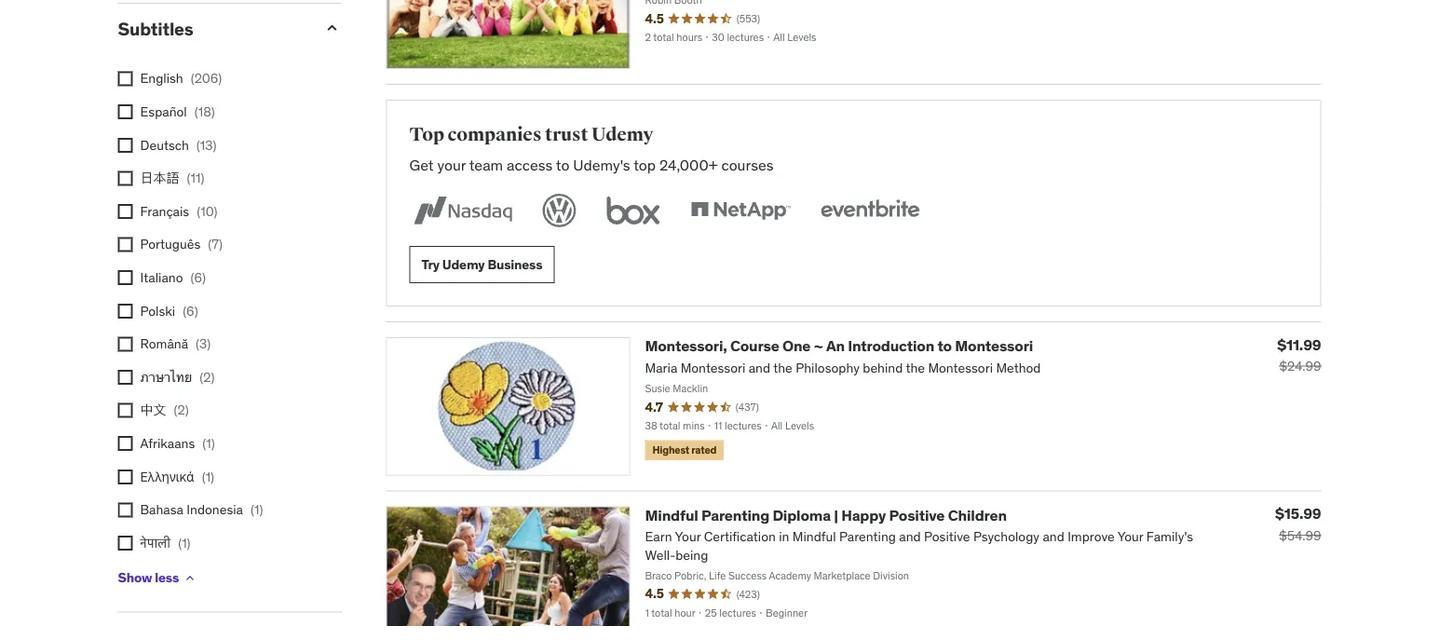 Task type: vqa. For each thing, say whether or not it's contained in the screenshot.
again
no



Task type: locate. For each thing, give the bounding box(es) containing it.
xsmall image left english
[[118, 72, 133, 87]]

(6)
[[191, 269, 206, 286], [183, 303, 198, 319]]

1 horizontal spatial to
[[938, 337, 952, 356]]

mindful parenting diploma | happy positive children
[[645, 506, 1007, 525]]

xsmall image left español
[[118, 105, 133, 120]]

xsmall image for ภาษาไทย
[[118, 370, 133, 385]]

0 vertical spatial to
[[556, 155, 570, 175]]

udemy right try
[[442, 257, 485, 273]]

xsmall image left afrikaans
[[118, 437, 133, 452]]

afrikaans
[[140, 435, 195, 452]]

montessori, course one ~ an introduction to montessori
[[645, 337, 1033, 356]]

(6) right italiano
[[191, 269, 206, 286]]

udemy's
[[573, 155, 631, 175]]

(1)
[[202, 435, 215, 452], [202, 468, 214, 485], [251, 502, 263, 518], [178, 535, 191, 552]]

~
[[814, 337, 824, 356]]

english (206)
[[140, 70, 222, 87]]

português (7)
[[140, 236, 223, 253]]

日本語
[[140, 170, 179, 187]]

(2) for 中文 (2)
[[174, 402, 189, 419]]

volkswagen image
[[539, 191, 580, 232]]

0 vertical spatial (2)
[[200, 369, 215, 386]]

xsmall image left bahasa
[[118, 503, 133, 518]]

xsmall image for italiano
[[118, 271, 133, 286]]

udemy
[[592, 124, 654, 147], [442, 257, 485, 273]]

positive
[[889, 506, 945, 525]]

try udemy business link
[[410, 247, 555, 284]]

24,000+
[[660, 155, 718, 175]]

(6) for italiano (6)
[[191, 269, 206, 286]]

xsmall image for afrikaans
[[118, 437, 133, 452]]

0 horizontal spatial to
[[556, 155, 570, 175]]

top
[[410, 124, 444, 147]]

1 vertical spatial (2)
[[174, 402, 189, 419]]

xsmall image left "română"
[[118, 337, 133, 352]]

to down trust
[[556, 155, 570, 175]]

xsmall image
[[118, 72, 133, 87], [118, 470, 133, 485]]

xsmall image for português
[[118, 238, 133, 253]]

0 vertical spatial (6)
[[191, 269, 206, 286]]

(1) right the indonesia at the left
[[251, 502, 263, 518]]

(11)
[[187, 170, 204, 187]]

xsmall image left deutsch
[[118, 138, 133, 153]]

xsmall image left français
[[118, 205, 133, 219]]

xsmall image left नेपाली
[[118, 536, 133, 551]]

0 vertical spatial xsmall image
[[118, 72, 133, 87]]

(6) for polski (6)
[[183, 303, 198, 319]]

español (18)
[[140, 104, 215, 120]]

1 xsmall image from the top
[[118, 72, 133, 87]]

udemy up udemy's
[[592, 124, 654, 147]]

español
[[140, 104, 187, 120]]

xsmall image right less
[[183, 571, 198, 586]]

1 horizontal spatial (2)
[[200, 369, 215, 386]]

(1) right नेपाली
[[178, 535, 191, 552]]

montessori
[[955, 337, 1033, 356]]

ελληνικά
[[140, 468, 194, 485]]

$11.99
[[1278, 336, 1322, 355]]

mindful parenting diploma | happy positive children link
[[645, 506, 1007, 525]]

0 horizontal spatial (2)
[[174, 402, 189, 419]]

xsmall image left português
[[118, 238, 133, 253]]

bahasa indonesia (1)
[[140, 502, 263, 518]]

access
[[507, 155, 553, 175]]

subtitles
[[118, 18, 193, 40]]

português
[[140, 236, 201, 253]]

0 vertical spatial udemy
[[592, 124, 654, 147]]

日本語 (11)
[[140, 170, 204, 187]]

eventbrite image
[[817, 191, 924, 232]]

français (10)
[[140, 203, 218, 220]]

(6) right 'polski'
[[183, 303, 198, 319]]

ภาษาไทย
[[140, 369, 192, 386]]

xsmall image
[[118, 105, 133, 120], [118, 138, 133, 153], [118, 171, 133, 186], [118, 205, 133, 219], [118, 238, 133, 253], [118, 271, 133, 286], [118, 304, 133, 319], [118, 337, 133, 352], [118, 370, 133, 385], [118, 404, 133, 418], [118, 437, 133, 452], [118, 503, 133, 518], [118, 536, 133, 551], [183, 571, 198, 586]]

नेपाली (1)
[[140, 535, 191, 552]]

xsmall image left ελληνικά
[[118, 470, 133, 485]]

xsmall image for español
[[118, 105, 133, 120]]

(1) right afrikaans
[[202, 435, 215, 452]]

2 xsmall image from the top
[[118, 470, 133, 485]]

(1) for ελληνικά (1)
[[202, 468, 214, 485]]

$15.99 $54.99
[[1276, 505, 1322, 544]]

română
[[140, 336, 188, 353]]

show less
[[118, 570, 179, 587]]

1 vertical spatial to
[[938, 337, 952, 356]]

(2) for ภาษาไทย (2)
[[200, 369, 215, 386]]

(2) right 中文
[[174, 402, 189, 419]]

(10)
[[197, 203, 218, 220]]

नेपाली
[[140, 535, 171, 552]]

deutsch (13)
[[140, 137, 217, 154]]

xsmall image for 中文
[[118, 404, 133, 418]]

xsmall image for नेपाली
[[118, 536, 133, 551]]

română (3)
[[140, 336, 211, 353]]

1 vertical spatial xsmall image
[[118, 470, 133, 485]]

xsmall image for bahasa
[[118, 503, 133, 518]]

français
[[140, 203, 189, 220]]

companies
[[448, 124, 542, 147]]

to left montessori
[[938, 337, 952, 356]]

xsmall image left 'ภาษาไทย'
[[118, 370, 133, 385]]

xsmall image left 日本語
[[118, 171, 133, 186]]

(2) down (3)
[[200, 369, 215, 386]]

1 vertical spatial udemy
[[442, 257, 485, 273]]

show
[[118, 570, 152, 587]]

1 vertical spatial (6)
[[183, 303, 198, 319]]

(2)
[[200, 369, 215, 386], [174, 402, 189, 419]]

xsmall image left 中文
[[118, 404, 133, 418]]

xsmall image left italiano
[[118, 271, 133, 286]]

xsmall image left 'polski'
[[118, 304, 133, 319]]

(1) up bahasa indonesia (1)
[[202, 468, 214, 485]]

to
[[556, 155, 570, 175], [938, 337, 952, 356]]

indonesia
[[187, 502, 243, 518]]

ελληνικά (1)
[[140, 468, 214, 485]]

italiano (6)
[[140, 269, 206, 286]]

ภาษาไทย (2)
[[140, 369, 215, 386]]

1 horizontal spatial udemy
[[592, 124, 654, 147]]

show less button
[[118, 560, 198, 597]]



Task type: describe. For each thing, give the bounding box(es) containing it.
0 horizontal spatial udemy
[[442, 257, 485, 273]]

xsmall image for polski
[[118, 304, 133, 319]]

less
[[155, 570, 179, 587]]

netapp image
[[687, 191, 794, 232]]

xsmall image for english
[[118, 72, 133, 87]]

parenting
[[702, 506, 770, 525]]

$15.99
[[1276, 505, 1322, 524]]

introduction
[[848, 337, 935, 356]]

your
[[437, 155, 466, 175]]

$54.99
[[1280, 527, 1322, 544]]

try
[[422, 257, 440, 273]]

top
[[634, 155, 656, 175]]

(1) for नेपाली (1)
[[178, 535, 191, 552]]

courses
[[722, 155, 774, 175]]

trust
[[545, 124, 588, 147]]

udemy inside top companies trust udemy get your team access to udemy's top 24,000+ courses
[[592, 124, 654, 147]]

xsmall image inside show less button
[[183, 571, 198, 586]]

中文 (2)
[[140, 402, 189, 419]]

xsmall image for deutsch
[[118, 138, 133, 153]]

deutsch
[[140, 137, 189, 154]]

mindful
[[645, 506, 699, 525]]

(1) for afrikaans (1)
[[202, 435, 215, 452]]

children
[[948, 506, 1007, 525]]

one
[[783, 337, 811, 356]]

diploma
[[773, 506, 831, 525]]

try udemy business
[[422, 257, 543, 273]]

english
[[140, 70, 183, 87]]

montessori,
[[645, 337, 727, 356]]

xsmall image for français
[[118, 205, 133, 219]]

afrikaans (1)
[[140, 435, 215, 452]]

box image
[[602, 191, 665, 232]]

to inside top companies trust udemy get your team access to udemy's top 24,000+ courses
[[556, 155, 570, 175]]

course
[[730, 337, 780, 356]]

italiano
[[140, 269, 183, 286]]

xsmall image for ελληνικά
[[118, 470, 133, 485]]

polski (6)
[[140, 303, 198, 319]]

team
[[469, 155, 503, 175]]

xsmall image for 日本語
[[118, 171, 133, 186]]

(18)
[[195, 104, 215, 120]]

happy
[[842, 506, 886, 525]]

$24.99
[[1280, 358, 1322, 375]]

polski
[[140, 303, 175, 319]]

(7)
[[208, 236, 223, 253]]

$11.99 $24.99
[[1278, 336, 1322, 375]]

|
[[834, 506, 839, 525]]

get
[[410, 155, 434, 175]]

中文
[[140, 402, 166, 419]]

top companies trust udemy get your team access to udemy's top 24,000+ courses
[[410, 124, 774, 175]]

xsmall image for română
[[118, 337, 133, 352]]

montessori, course one ~ an introduction to montessori link
[[645, 337, 1033, 356]]

subtitles button
[[118, 18, 308, 40]]

bahasa
[[140, 502, 184, 518]]

an
[[826, 337, 845, 356]]

nasdaq image
[[410, 191, 517, 232]]

business
[[488, 257, 543, 273]]

small image
[[323, 19, 342, 38]]

(3)
[[196, 336, 211, 353]]

(13)
[[196, 137, 217, 154]]

(206)
[[191, 70, 222, 87]]



